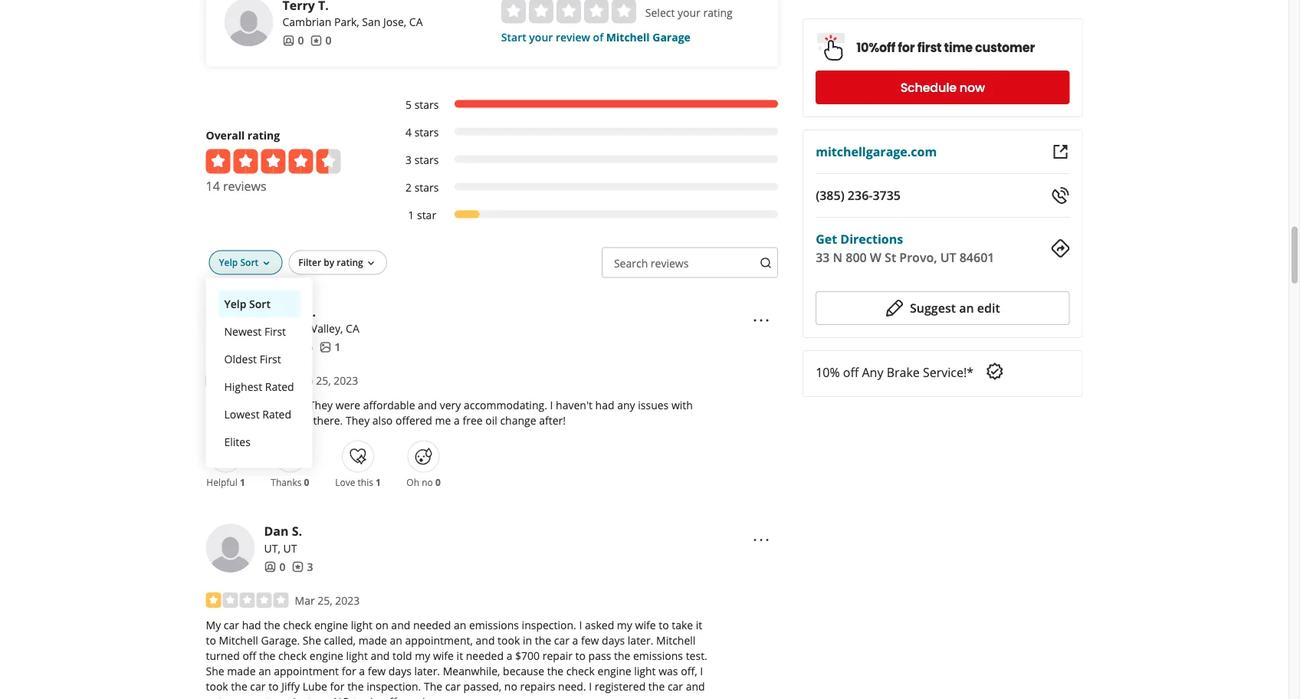 Task type: locate. For each thing, give the bounding box(es) containing it.
elites button
[[218, 429, 300, 457]]

0 vertical spatial friends element
[[283, 33, 304, 48]]

yelp sort up newest
[[224, 297, 271, 312]]

with
[[672, 399, 693, 413]]

1 vertical spatial 25,
[[318, 594, 333, 608]]

test.
[[686, 649, 708, 664]]

0 vertical spatial they
[[309, 399, 333, 413]]

14
[[206, 178, 220, 195]]

emissions up 'was' at the bottom right
[[634, 649, 683, 664]]

0 horizontal spatial later.
[[415, 664, 440, 679]]

sort inside popup button
[[240, 256, 259, 269]]

None radio
[[584, 0, 609, 24]]

appointment
[[274, 664, 339, 679]]

they
[[309, 399, 333, 413], [346, 414, 370, 429]]

(0 reactions) element
[[304, 476, 309, 489], [436, 476, 441, 489]]

a
[[454, 414, 460, 429], [573, 634, 579, 648], [507, 649, 513, 664], [359, 664, 365, 679]]

1 16 chevron down v2 image from the left
[[260, 258, 272, 270]]

sort inside button
[[249, 297, 271, 312]]

1 vertical spatial ca
[[346, 322, 360, 336]]

0 vertical spatial ca
[[409, 15, 423, 30]]

rating right select
[[704, 6, 733, 20]]

rated
[[265, 380, 294, 395], [262, 408, 291, 422]]

engine down called,
[[310, 649, 344, 664]]

1
[[408, 208, 414, 223], [335, 340, 341, 355], [240, 476, 245, 489], [376, 476, 381, 489]]

first inside newest first button
[[265, 325, 286, 340]]

mitchell down take
[[657, 634, 696, 648]]

photos element
[[319, 340, 341, 355]]

days down told
[[389, 664, 412, 679]]

filter reviews by 4 stars rating element
[[390, 125, 779, 141]]

it for f.
[[304, 414, 311, 429]]

check up garage.
[[283, 618, 312, 633]]

wife down appointment,
[[433, 649, 454, 664]]

0 horizontal spatial reviews
[[223, 178, 267, 195]]

1 vertical spatial 5
[[307, 340, 313, 355]]

reviews right search
[[651, 257, 689, 271]]

park,
[[334, 15, 359, 30]]

0 horizontal spatial 16 friends v2 image
[[264, 561, 277, 574]]

  text field
[[602, 248, 779, 279]]

first up highest rated
[[260, 353, 281, 367]]

1 horizontal spatial ut
[[941, 249, 957, 266]]

suggest an edit button
[[816, 291, 1070, 325]]

stars
[[415, 98, 439, 113], [415, 126, 439, 140], [415, 153, 439, 168], [415, 181, 439, 195]]

3
[[406, 153, 412, 168], [307, 560, 313, 575]]

it right take
[[696, 618, 703, 633]]

car down best
[[224, 414, 240, 429]]

0 vertical spatial ut
[[941, 249, 957, 266]]

reviews for search reviews
[[651, 257, 689, 271]]

reviews element containing 3
[[292, 560, 313, 575]]

time
[[945, 39, 973, 56]]

1 vertical spatial rating
[[248, 129, 280, 143]]

needed
[[413, 618, 451, 633], [466, 649, 504, 664]]

free
[[463, 414, 483, 429]]

10%off
[[857, 39, 896, 56]]

0 horizontal spatial wife
[[433, 649, 454, 664]]

1 vertical spatial 2023
[[335, 594, 360, 608]]

1 horizontal spatial 16 chevron down v2 image
[[365, 258, 377, 270]]

2 (0 reactions) element from the left
[[436, 476, 441, 489]]

filter reviews by 2 stars rating element
[[390, 180, 779, 196]]

elites
[[224, 435, 251, 450]]

1 horizontal spatial they
[[346, 414, 370, 429]]

0 vertical spatial 3
[[406, 153, 412, 168]]

oldest first
[[224, 353, 281, 367]]

cambrian
[[283, 15, 332, 30]]

0 vertical spatial 16 friends v2 image
[[283, 35, 295, 47]]

yelp sort button
[[218, 291, 300, 318]]

select your rating
[[646, 6, 733, 20]]

5 for 5
[[307, 340, 313, 355]]

(no rating) image
[[501, 0, 636, 24]]

first up 16 friends v2 image
[[265, 325, 286, 340]]

rating up 4.5 star rating image at left
[[248, 129, 280, 143]]

1 vertical spatial rated
[[262, 408, 291, 422]]

my right 'asked'
[[617, 618, 633, 633]]

33
[[816, 249, 830, 266]]

1 horizontal spatial rating
[[337, 256, 363, 269]]

0 horizontal spatial days
[[389, 664, 412, 679]]

0 horizontal spatial your
[[529, 30, 553, 45]]

there.
[[313, 414, 343, 429]]

helpful 1
[[207, 476, 245, 489]]

1 right 16 photos v2
[[335, 340, 341, 355]]

off left any
[[844, 364, 859, 381]]

1 left the star
[[408, 208, 414, 223]]

yelp up newest
[[224, 297, 247, 312]]

16 chevron down v2 image inside yelp sort popup button
[[260, 258, 272, 270]]

days up pass
[[602, 634, 625, 648]]

st
[[885, 249, 897, 266]]

emissions
[[469, 618, 519, 633], [634, 649, 683, 664]]

inspection. up rip-
[[367, 680, 421, 694]]

suggest an edit
[[910, 300, 1001, 316]]

3 right 16 review v2 image
[[307, 560, 313, 575]]

sort up newest first button
[[249, 297, 271, 312]]

2 (1 reaction) element from the left
[[376, 476, 381, 489]]

ca inside emma f. fountain valley, ca
[[346, 322, 360, 336]]

1 horizontal spatial (1 reaction) element
[[376, 476, 381, 489]]

1 horizontal spatial needed
[[466, 649, 504, 664]]

0 horizontal spatial no
[[422, 476, 433, 489]]

oh
[[407, 476, 420, 489]]

and up meanwhile,
[[476, 634, 495, 648]]

1 (1 reaction) element from the left
[[240, 476, 245, 489]]

24 pencil v2 image
[[886, 299, 904, 318]]

new
[[243, 695, 264, 700]]

get directions link
[[816, 231, 904, 247]]

offered
[[396, 414, 433, 429]]

mitchell up turned at the left of the page
[[219, 634, 258, 648]]

25, right sep
[[316, 374, 331, 389]]

to left take
[[659, 618, 669, 633]]

stars right 4
[[415, 126, 439, 140]]

n
[[833, 249, 843, 266]]

2 vertical spatial friends element
[[264, 560, 286, 575]]

wife left take
[[636, 618, 656, 633]]

it down ever!
[[304, 414, 311, 429]]

1 vertical spatial emissions
[[634, 649, 683, 664]]

of
[[593, 30, 604, 45]]

0 vertical spatial reviews element
[[310, 33, 332, 48]]

engine up registered
[[598, 664, 632, 679]]

overall rating
[[206, 129, 280, 143]]

photo of emma f. image
[[206, 305, 255, 354]]

later. up registered
[[628, 634, 654, 648]]

2023 for f.
[[334, 374, 358, 389]]

yelp sort up yelp sort button
[[219, 256, 259, 269]]

reviews element for ut, ut
[[292, 560, 313, 575]]

1 vertical spatial ut
[[283, 542, 297, 556]]

later. up the
[[415, 664, 440, 679]]

reviews element down cambrian
[[310, 33, 332, 48]]

0 right 16 friends v2 image
[[280, 340, 286, 355]]

2 horizontal spatial off
[[844, 364, 859, 381]]

2 vertical spatial rating
[[337, 256, 363, 269]]

emma f. fountain valley, ca
[[264, 304, 360, 336]]

told
[[393, 649, 412, 664]]

mitchell
[[607, 30, 650, 45], [219, 634, 258, 648], [657, 634, 696, 648]]

0 vertical spatial rating
[[704, 6, 733, 20]]

reviews element for cambrian park, san jose, ca
[[310, 33, 332, 48]]

0 vertical spatial your
[[678, 6, 701, 20]]

2 16 chevron down v2 image from the left
[[365, 258, 377, 270]]

off right turned at the left of the page
[[243, 649, 256, 664]]

0 vertical spatial it
[[304, 414, 311, 429]]

the up no
[[348, 680, 364, 694]]

emissions up '$700'
[[469, 618, 519, 633]]

16 review v2 image
[[292, 561, 304, 574]]

stars right 2
[[415, 181, 439, 195]]

i right need.
[[589, 680, 592, 694]]

i
[[550, 399, 553, 413], [579, 618, 582, 633], [700, 664, 703, 679], [589, 680, 592, 694]]

few up rip-
[[368, 664, 386, 679]]

ca for park,
[[409, 15, 423, 30]]

rating right the by
[[337, 256, 363, 269]]

i inside best mechanic ever! they were affordable and very accommodating. i haven't had any issues with my car since taking it there. they also offered me a free oil change after!
[[550, 399, 553, 413]]

she left called,
[[303, 634, 321, 648]]

5 for 5 stars
[[406, 98, 412, 113]]

5 left 16 photos v2
[[307, 340, 313, 355]]

1 horizontal spatial 5
[[406, 98, 412, 113]]

friends element down ut,
[[264, 560, 286, 575]]

0 horizontal spatial (0 reactions) element
[[304, 476, 309, 489]]

0 vertical spatial for
[[898, 39, 915, 56]]

0 vertical spatial she
[[303, 634, 321, 648]]

5 up 4
[[406, 98, 412, 113]]

(1 reaction) element for love this 1
[[376, 476, 381, 489]]

0 vertical spatial made
[[359, 634, 387, 648]]

reviews
[[223, 178, 267, 195], [651, 257, 689, 271]]

ut right ut,
[[283, 542, 297, 556]]

1 horizontal spatial 16 friends v2 image
[[283, 35, 295, 47]]

1 horizontal spatial had
[[596, 399, 615, 413]]

made down on
[[359, 634, 387, 648]]

days
[[602, 634, 625, 648], [389, 664, 412, 679]]

0 vertical spatial yelp
[[219, 256, 238, 269]]

1 vertical spatial your
[[529, 30, 553, 45]]

2 horizontal spatial it
[[696, 618, 703, 633]]

1 vertical spatial friends element
[[264, 340, 286, 355]]

rating for filter by rating
[[337, 256, 363, 269]]

24 phone v2 image
[[1052, 186, 1070, 205]]

25, for emma f.
[[316, 374, 331, 389]]

first for oldest first
[[260, 353, 281, 367]]

1 vertical spatial days
[[389, 664, 412, 679]]

rating inside dropdown button
[[337, 256, 363, 269]]

(1 reaction) element
[[240, 476, 245, 489], [376, 476, 381, 489]]

photo of terry t. image
[[224, 0, 273, 47]]

check up need.
[[567, 664, 595, 679]]

1 vertical spatial needed
[[466, 649, 504, 664]]

0 horizontal spatial emissions
[[469, 618, 519, 633]]

stars up 4 stars
[[415, 98, 439, 113]]

reviews element containing 0
[[310, 33, 332, 48]]

few
[[581, 634, 599, 648], [368, 664, 386, 679]]

1 stars from the top
[[415, 98, 439, 113]]

0 vertical spatial days
[[602, 634, 625, 648]]

the down garage.
[[259, 649, 276, 664]]

0 vertical spatial yelp sort
[[219, 256, 259, 269]]

best
[[206, 399, 228, 413]]

yelp inside popup button
[[219, 256, 238, 269]]

it up meanwhile,
[[457, 649, 463, 664]]

s.
[[292, 524, 302, 540]]

rated for lowest rated
[[262, 408, 291, 422]]

25, for dan s.
[[318, 594, 333, 608]]

stars down 4 stars
[[415, 153, 439, 168]]

start
[[501, 30, 527, 45]]

rating element
[[501, 0, 636, 24]]

(1 reaction) element for helpful 1
[[240, 476, 245, 489]]

1 horizontal spatial 3
[[406, 153, 412, 168]]

called,
[[324, 634, 356, 648]]

inspection. up in
[[522, 618, 577, 633]]

it inside best mechanic ever! they were affordable and very accommodating. i haven't had any issues with my car since taking it there. they also offered me a free oil change after!
[[304, 414, 311, 429]]

4 stars from the top
[[415, 181, 439, 195]]

ca for f.
[[346, 322, 360, 336]]

sort
[[240, 256, 259, 269], [249, 297, 271, 312]]

filter by rating button
[[289, 251, 387, 276]]

0 horizontal spatial needed
[[413, 618, 451, 633]]

yelp sort inside popup button
[[219, 256, 259, 269]]

search
[[614, 257, 648, 271]]

mitchellgarage.com
[[816, 143, 937, 160]]

your
[[678, 6, 701, 20], [529, 30, 553, 45]]

1 vertical spatial made
[[227, 664, 256, 679]]

a inside best mechanic ever! they were affordable and very accommodating. i haven't had any issues with my car since taking it there. they also offered me a free oil change after!
[[454, 414, 460, 429]]

25, right the mar
[[318, 594, 333, 608]]

and up the offered
[[418, 399, 437, 413]]

check down garage.
[[278, 649, 307, 664]]

on
[[376, 618, 389, 633]]

engine
[[314, 618, 348, 633], [310, 649, 344, 664], [598, 664, 632, 679]]

mitchellgarage.com link
[[816, 143, 937, 160]]

1 horizontal spatial no
[[505, 680, 518, 694]]

16 chevron down v2 image up yelp sort button
[[260, 258, 272, 270]]

1 vertical spatial 16 friends v2 image
[[264, 561, 277, 574]]

had left any
[[596, 399, 615, 413]]

your right start
[[529, 30, 553, 45]]

16 chevron down v2 image right filter by rating
[[365, 258, 377, 270]]

2023 up called,
[[335, 594, 360, 608]]

1 vertical spatial off
[[243, 649, 256, 664]]

0 horizontal spatial ut
[[283, 542, 297, 556]]

0 horizontal spatial (1 reaction) element
[[240, 476, 245, 489]]

yelp inside button
[[224, 297, 247, 312]]

0 vertical spatial inspection.
[[522, 618, 577, 633]]

appointment,
[[405, 634, 473, 648]]

oldest
[[224, 353, 257, 367]]

i up 'after!'
[[550, 399, 553, 413]]

3 for 3 stars
[[406, 153, 412, 168]]

light left on
[[351, 618, 373, 633]]

ca right the valley,
[[346, 322, 360, 336]]

yelp sort inside button
[[224, 297, 271, 312]]

search reviews
[[614, 257, 689, 271]]

(1 reaction) element right helpful
[[240, 476, 245, 489]]

yelp up yelp sort button
[[219, 256, 238, 269]]

0 vertical spatial rated
[[265, 380, 294, 395]]

rating for select your rating
[[704, 6, 733, 20]]

2 vertical spatial off
[[383, 695, 397, 700]]

filter reviews by 1 star rating element
[[390, 208, 779, 223]]

1 vertical spatial later.
[[415, 664, 440, 679]]

filter reviews by 5 stars rating element
[[390, 98, 779, 113]]

car inside best mechanic ever! they were affordable and very accommodating. i haven't had any issues with my car since taking it there. they also offered me a free oil change after!
[[224, 414, 240, 429]]

16 chevron down v2 image
[[260, 258, 272, 270], [365, 258, 377, 270]]

0 vertical spatial took
[[498, 634, 520, 648]]

1 (0 reactions) element from the left
[[304, 476, 309, 489]]

taking
[[271, 414, 301, 429]]

light down called,
[[346, 649, 368, 664]]

me
[[435, 414, 451, 429]]

they down were
[[346, 414, 370, 429]]

wife
[[636, 618, 656, 633], [433, 649, 454, 664]]

2
[[406, 181, 412, 195]]

2 horizontal spatial rating
[[704, 6, 733, 20]]

star
[[417, 208, 437, 223]]

no
[[422, 476, 433, 489], [505, 680, 518, 694]]

engine up called,
[[314, 618, 348, 633]]

1 vertical spatial 3
[[307, 560, 313, 575]]

yelp sort for yelp sort popup button on the top left of the page
[[219, 256, 259, 269]]

sort up yelp sort button
[[240, 256, 259, 269]]

0 vertical spatial off
[[844, 364, 859, 381]]

16 chevron down v2 image for filter by rating
[[365, 258, 377, 270]]

first inside oldest first button
[[260, 353, 281, 367]]

3735
[[873, 187, 901, 204]]

0 horizontal spatial took
[[206, 680, 228, 694]]

san
[[362, 15, 381, 30]]

16 friends v2 image for ut, ut
[[264, 561, 277, 574]]

no down because
[[505, 680, 518, 694]]

16 friends v2 image
[[283, 35, 295, 47], [264, 561, 277, 574]]

10%
[[816, 364, 840, 381]]

0 vertical spatial 5
[[406, 98, 412, 113]]

2 stars from the top
[[415, 126, 439, 140]]

had
[[596, 399, 615, 413], [242, 618, 261, 633]]

reviews element
[[310, 33, 332, 48], [292, 560, 313, 575]]

sort for yelp sort button
[[249, 297, 271, 312]]

get directions 33 n 800 w st provo, ut 84601
[[816, 231, 995, 266]]

lowest rated button
[[218, 401, 300, 429]]

1 vertical spatial reviews element
[[292, 560, 313, 575]]

to left pass
[[576, 649, 586, 664]]

None radio
[[501, 0, 526, 24], [529, 0, 554, 24], [557, 0, 581, 24], [612, 0, 636, 24], [501, 0, 526, 24], [529, 0, 554, 24], [557, 0, 581, 24], [612, 0, 636, 24]]

stars inside 'element'
[[415, 126, 439, 140]]

because
[[503, 664, 545, 679]]

16 photos v2 image
[[319, 342, 332, 354]]

0 vertical spatial no
[[422, 476, 433, 489]]

she down turned at the left of the page
[[206, 664, 224, 679]]

oldest first button
[[218, 346, 300, 374]]

my car had the check engine light on and needed an emissions inspection. i asked my wife to take it to mitchell garage. she called, made an appointment, and took in the car a few days later. mitchell turned off the check engine light and told my wife it needed a $700 repair to pass the emissions test. she made an appointment for a few days later. meanwhile, because the check engine light was off, i took the car to jiffy lube for the inspection. the car passed, no repairs need. i registered the car and got my new tags. just say no to rip-off repairs.
[[206, 618, 708, 700]]

4.5 star rating image
[[206, 150, 341, 174]]

yelp sort for yelp sort button
[[224, 297, 271, 312]]

friends element
[[283, 33, 304, 48], [264, 340, 286, 355], [264, 560, 286, 575]]

0 vertical spatial reviews
[[223, 178, 267, 195]]

3 stars from the top
[[415, 153, 439, 168]]

service!*
[[923, 364, 974, 381]]

0 vertical spatial needed
[[413, 618, 451, 633]]

reviews right 14
[[223, 178, 267, 195]]

24 directions v2 image
[[1052, 239, 1070, 258]]

reviews element down dan s. ut, ut
[[292, 560, 313, 575]]

24 check in v2 image
[[986, 362, 1005, 381]]

made
[[359, 634, 387, 648], [227, 664, 256, 679]]

an inside suggest an edit button
[[960, 300, 975, 316]]

took up got
[[206, 680, 228, 694]]

inspection.
[[522, 618, 577, 633], [367, 680, 421, 694]]

garage.
[[261, 634, 300, 648]]

0 horizontal spatial it
[[304, 414, 311, 429]]

repairs
[[520, 680, 556, 694]]

yelp for yelp sort button
[[224, 297, 247, 312]]

had down 1 star rating 'image'
[[242, 618, 261, 633]]

16 friends v2 image down ut,
[[264, 561, 277, 574]]

my down best
[[206, 414, 221, 429]]

0 vertical spatial had
[[596, 399, 615, 413]]

car up new
[[250, 680, 266, 694]]

0 vertical spatial 25,
[[316, 374, 331, 389]]

16 chevron down v2 image inside filter by rating dropdown button
[[365, 258, 377, 270]]

1 horizontal spatial made
[[359, 634, 387, 648]]

stars for 3 stars
[[415, 153, 439, 168]]

3 for 3
[[307, 560, 313, 575]]

needed up meanwhile,
[[466, 649, 504, 664]]

1 vertical spatial reviews
[[651, 257, 689, 271]]

1 star rating image
[[206, 593, 289, 609]]

off left the repairs.
[[383, 695, 397, 700]]

newest
[[224, 325, 262, 340]]

5 star rating image
[[206, 374, 289, 389]]

0 vertical spatial engine
[[314, 618, 348, 633]]

0 horizontal spatial few
[[368, 664, 386, 679]]

light left 'was' at the bottom right
[[635, 664, 656, 679]]



Task type: vqa. For each thing, say whether or not it's contained in the screenshot.
Newest First
yes



Task type: describe. For each thing, give the bounding box(es) containing it.
meanwhile,
[[443, 664, 500, 679]]

turned
[[206, 649, 240, 664]]

and right on
[[391, 618, 411, 633]]

f.
[[306, 304, 316, 320]]

friends element for emma
[[264, 340, 286, 355]]

asked
[[585, 618, 615, 633]]

0 left 16 review v2 image
[[280, 560, 286, 575]]

1 horizontal spatial off
[[383, 695, 397, 700]]

2 horizontal spatial mitchell
[[657, 634, 696, 648]]

filter reviews by 3 stars rating element
[[390, 153, 779, 168]]

an up told
[[390, 634, 403, 648]]

ever!
[[282, 399, 306, 413]]

ut,
[[264, 542, 281, 556]]

oh no 0
[[407, 476, 441, 489]]

the up new
[[231, 680, 248, 694]]

photo of dan s. image
[[206, 524, 255, 574]]

now
[[960, 79, 986, 96]]

your for start
[[529, 30, 553, 45]]

brake
[[887, 364, 920, 381]]

sort for yelp sort popup button on the top left of the page
[[240, 256, 259, 269]]

16 friends v2 image for cambrian park, san jose, ca
[[283, 35, 295, 47]]

passed,
[[464, 680, 502, 694]]

0 vertical spatial light
[[351, 618, 373, 633]]

reviews for 14 reviews
[[223, 178, 267, 195]]

1 horizontal spatial days
[[602, 634, 625, 648]]

1 vertical spatial wife
[[433, 649, 454, 664]]

menu image
[[753, 312, 771, 330]]

2023 for s.
[[335, 594, 360, 608]]

issues
[[638, 399, 669, 413]]

16 chevron down v2 image for yelp sort
[[260, 258, 272, 270]]

the down 'was' at the bottom right
[[649, 680, 665, 694]]

yelp for yelp sort popup button on the top left of the page
[[219, 256, 238, 269]]

my inside best mechanic ever! they were affordable and very accommodating. i haven't had any issues with my car since taking it there. they also offered me a free oil change after!
[[206, 414, 221, 429]]

sep 25, 2023
[[295, 374, 358, 389]]

1 horizontal spatial wife
[[636, 618, 656, 633]]

highest rated button
[[218, 374, 300, 401]]

it for s.
[[696, 618, 703, 633]]

(0 reactions) element for thanks 0
[[304, 476, 309, 489]]

car up repair
[[554, 634, 570, 648]]

1 inside photos element
[[335, 340, 341, 355]]

stars for 4 stars
[[415, 126, 439, 140]]

need.
[[558, 680, 586, 694]]

dan s. ut, ut
[[264, 524, 302, 556]]

valley,
[[311, 322, 343, 336]]

schedule now
[[901, 79, 986, 96]]

stars for 2 stars
[[415, 181, 439, 195]]

the
[[424, 680, 443, 694]]

0 right thanks
[[304, 476, 309, 489]]

84601
[[960, 249, 995, 266]]

i right the off,
[[700, 664, 703, 679]]

rated for highest rated
[[265, 380, 294, 395]]

w
[[870, 249, 882, 266]]

off,
[[681, 664, 698, 679]]

overall
[[206, 129, 245, 143]]

24 external link v2 image
[[1052, 143, 1070, 161]]

ut inside get directions 33 n 800 w st provo, ut 84601
[[941, 249, 957, 266]]

my right got
[[225, 695, 240, 700]]

emma
[[264, 304, 303, 320]]

also
[[373, 414, 393, 429]]

filter
[[299, 256, 321, 269]]

1 vertical spatial she
[[206, 664, 224, 679]]

0 horizontal spatial made
[[227, 664, 256, 679]]

1 vertical spatial inspection.
[[367, 680, 421, 694]]

1 right helpful
[[240, 476, 245, 489]]

the up garage.
[[264, 618, 280, 633]]

mechanic
[[231, 399, 279, 413]]

change
[[500, 414, 537, 429]]

an up appointment,
[[454, 618, 467, 633]]

best mechanic ever! they were affordable and very accommodating. i haven't had any issues with my car since taking it there. they also offered me a free oil change after!
[[206, 399, 693, 429]]

menu image
[[753, 531, 771, 550]]

0 left 16 review v2 icon
[[298, 34, 304, 48]]

start your review of mitchell garage
[[501, 30, 691, 45]]

repairs.
[[400, 695, 438, 700]]

236-
[[848, 187, 873, 204]]

car down 'was' at the bottom right
[[668, 680, 683, 694]]

just
[[293, 695, 312, 700]]

14 reviews
[[206, 178, 267, 195]]

first
[[918, 39, 942, 56]]

0 horizontal spatial mitchell
[[219, 634, 258, 648]]

to up tags.
[[269, 680, 279, 694]]

was
[[659, 664, 678, 679]]

and inside best mechanic ever! they were affordable and very accommodating. i haven't had any issues with my car since taking it there. they also offered me a free oil change after!
[[418, 399, 437, 413]]

the down repair
[[547, 664, 564, 679]]

haven't
[[556, 399, 593, 413]]

to right no
[[353, 695, 363, 700]]

garage
[[653, 30, 691, 45]]

10%off for first time customer
[[857, 39, 1036, 56]]

car right my
[[224, 618, 239, 633]]

ut inside dan s. ut, ut
[[283, 542, 297, 556]]

0 vertical spatial later.
[[628, 634, 654, 648]]

love
[[335, 476, 355, 489]]

0 right oh
[[436, 476, 441, 489]]

to down my
[[206, 634, 216, 648]]

2 vertical spatial light
[[635, 664, 656, 679]]

the right in
[[535, 634, 552, 648]]

thanks
[[271, 476, 302, 489]]

2 stars
[[406, 181, 439, 195]]

2 vertical spatial engine
[[598, 664, 632, 679]]

16 review v2 image
[[310, 35, 323, 47]]

search image
[[760, 257, 772, 270]]

0 vertical spatial check
[[283, 618, 312, 633]]

1 vertical spatial check
[[278, 649, 307, 664]]

oil
[[486, 414, 498, 429]]

1 horizontal spatial mitchell
[[607, 30, 650, 45]]

1 vertical spatial they
[[346, 414, 370, 429]]

1 vertical spatial light
[[346, 649, 368, 664]]

an up new
[[259, 664, 271, 679]]

affordable
[[363, 399, 415, 413]]

helpful
[[207, 476, 238, 489]]

cambrian park, san jose, ca
[[283, 15, 423, 30]]

1 horizontal spatial took
[[498, 634, 520, 648]]

got
[[206, 695, 222, 700]]

your for select
[[678, 6, 701, 20]]

1 horizontal spatial inspection.
[[522, 618, 577, 633]]

0 right 16 review v2 icon
[[326, 34, 332, 48]]

love this 1
[[335, 476, 381, 489]]

the right pass
[[614, 649, 631, 664]]

my right told
[[415, 649, 431, 664]]

0 vertical spatial few
[[581, 634, 599, 648]]

16 friends v2 image
[[264, 342, 277, 354]]

2 vertical spatial check
[[567, 664, 595, 679]]

i left 'asked'
[[579, 618, 582, 633]]

any
[[862, 364, 884, 381]]

very
[[440, 399, 461, 413]]

dan
[[264, 524, 289, 540]]

1 vertical spatial engine
[[310, 649, 344, 664]]

select
[[646, 6, 675, 20]]

0 horizontal spatial they
[[309, 399, 333, 413]]

pass
[[589, 649, 612, 664]]

suggest
[[910, 300, 956, 316]]

filter by rating
[[299, 256, 363, 269]]

repair
[[543, 649, 573, 664]]

1 vertical spatial for
[[342, 664, 356, 679]]

1 horizontal spatial she
[[303, 634, 321, 648]]

stars for 5 stars
[[415, 98, 439, 113]]

provo,
[[900, 249, 938, 266]]

(0 reactions) element for oh no 0
[[436, 476, 441, 489]]

had inside best mechanic ever! they were affordable and very accommodating. i haven't had any issues with my car since taking it there. they also offered me a free oil change after!
[[596, 399, 615, 413]]

1 right this
[[376, 476, 381, 489]]

had inside my car had the check engine light on and needed an emissions inspection. i asked my wife to take it to mitchell garage. she called, made an appointment, and took in the car a few days later. mitchell turned off the check engine light and told my wife it needed a $700 repair to pass the emissions test. she made an appointment for a few days later. meanwhile, because the check engine light was off, i took the car to jiffy lube for the inspection. the car passed, no repairs need. i registered the car and got my new tags. just say no to rip-off repairs.
[[242, 618, 261, 633]]

by
[[324, 256, 335, 269]]

thanks 0
[[271, 476, 309, 489]]

newest first
[[224, 325, 286, 340]]

and down the off,
[[686, 680, 705, 694]]

rip-
[[366, 695, 383, 700]]

fountain
[[264, 322, 309, 336]]

and left told
[[371, 649, 390, 664]]

2 vertical spatial it
[[457, 649, 463, 664]]

after!
[[539, 414, 566, 429]]

friends element for dan
[[264, 560, 286, 575]]

1 vertical spatial few
[[368, 664, 386, 679]]

car right the
[[445, 680, 461, 694]]

no inside my car had the check engine light on and needed an emissions inspection. i asked my wife to take it to mitchell garage. she called, made an appointment, and took in the car a few days later. mitchell turned off the check engine light and told my wife it needed a $700 repair to pass the emissions test. she made an appointment for a few days later. meanwhile, because the check engine light was off, i took the car to jiffy lube for the inspection. the car passed, no repairs need. i registered the car and got my new tags. just say no to rip-off repairs.
[[505, 680, 518, 694]]

1 horizontal spatial emissions
[[634, 649, 683, 664]]

any
[[618, 399, 636, 413]]

lowest rated
[[224, 408, 291, 422]]

first for newest first
[[265, 325, 286, 340]]

800
[[846, 249, 867, 266]]

3 stars
[[406, 153, 439, 168]]

2 vertical spatial for
[[330, 680, 345, 694]]

highest rated
[[224, 380, 294, 395]]

schedule now button
[[816, 71, 1070, 104]]

since
[[242, 414, 268, 429]]

0 vertical spatial emissions
[[469, 618, 519, 633]]

1 vertical spatial took
[[206, 680, 228, 694]]

lube
[[303, 680, 327, 694]]

(385)
[[816, 187, 845, 204]]

$700
[[515, 649, 540, 664]]



